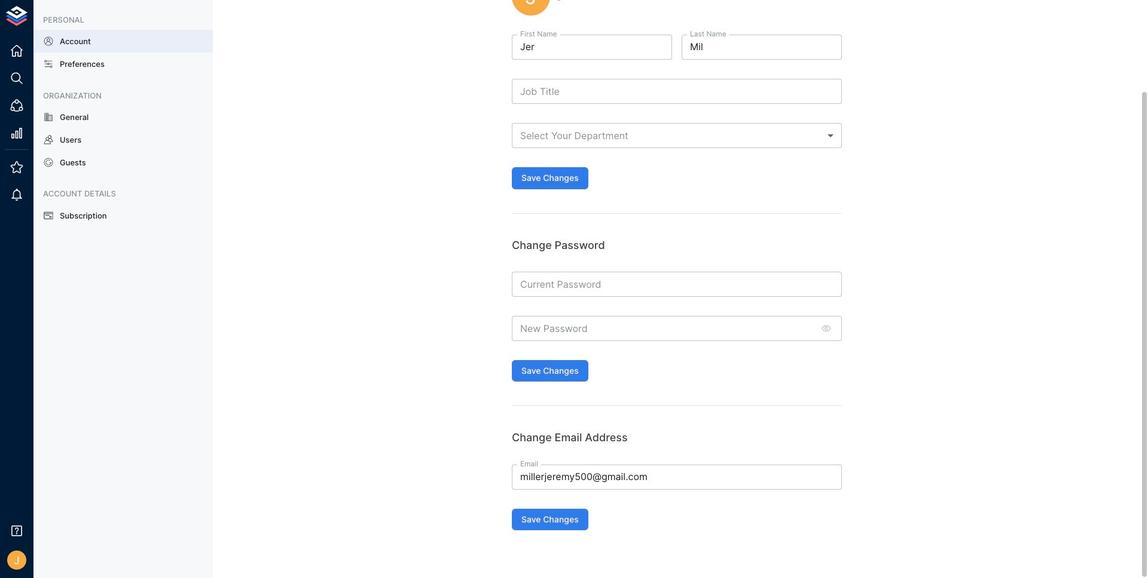Task type: vqa. For each thing, say whether or not it's contained in the screenshot.
table of contents IMAGE
no



Task type: describe. For each thing, give the bounding box(es) containing it.
Doe text field
[[682, 35, 842, 60]]



Task type: locate. For each thing, give the bounding box(es) containing it.
2 password password field from the top
[[512, 316, 815, 341]]

Password password field
[[512, 272, 842, 297], [512, 316, 815, 341]]

None field
[[512, 123, 842, 148]]

John text field
[[512, 35, 672, 60]]

you@example.com text field
[[512, 465, 842, 490]]

1 vertical spatial password password field
[[512, 316, 815, 341]]

CEO text field
[[512, 79, 842, 104]]

0 vertical spatial password password field
[[512, 272, 842, 297]]

1 password password field from the top
[[512, 272, 842, 297]]



